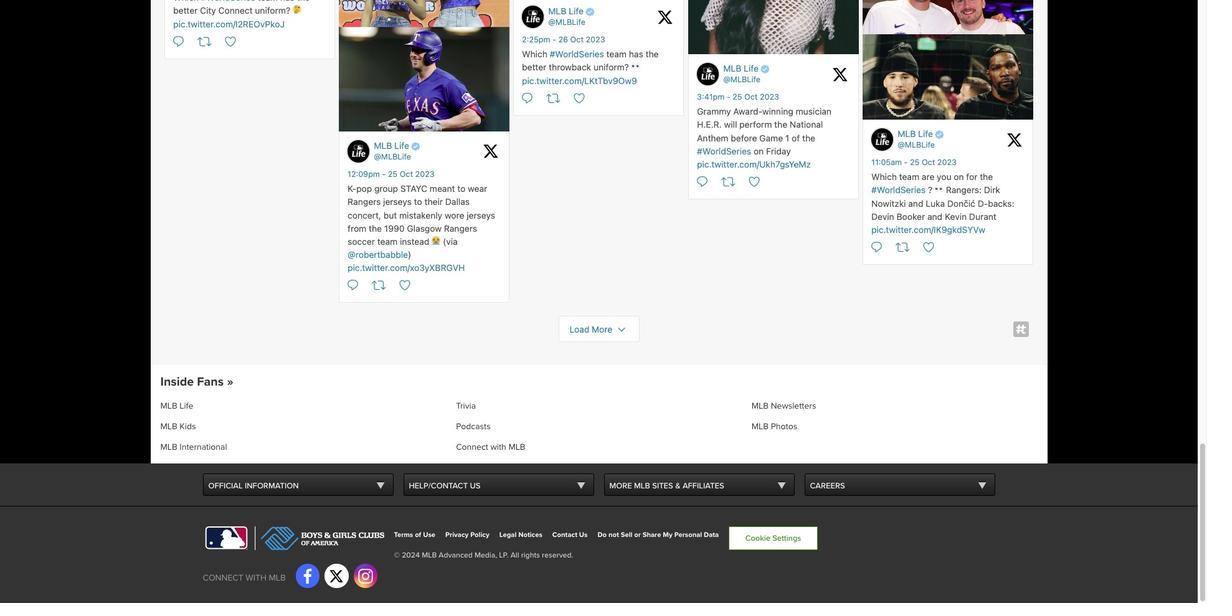 Task type: locate. For each thing, give the bounding box(es) containing it.
cookie settings button
[[729, 527, 818, 550]]

© 2024 mlb advanced media, lp. all rights reserved.
[[394, 551, 573, 560]]

0 horizontal spatial connect
[[203, 573, 243, 583]]

1 horizontal spatial with
[[491, 442, 506, 453]]

©
[[394, 551, 400, 560]]

connect with mlb down podcasts link
[[456, 442, 526, 453]]

contact us link
[[553, 531, 588, 539]]

careers
[[810, 481, 845, 491]]

connect with mlb
[[456, 442, 526, 453], [203, 573, 286, 583]]

instagram image
[[358, 569, 373, 584]]

terms of use
[[394, 531, 436, 539]]

connect down mlb.com image
[[203, 573, 243, 583]]

personal
[[675, 531, 702, 539]]

0 horizontal spatial with
[[246, 573, 267, 583]]

1 horizontal spatial connect
[[456, 442, 488, 453]]

careers button
[[805, 474, 995, 496]]

help/contact us button
[[403, 474, 594, 496]]

0 vertical spatial connect with mlb
[[456, 442, 526, 453]]

policy
[[471, 531, 490, 539]]

podcasts link
[[456, 421, 491, 432]]

affiliates
[[683, 481, 724, 491]]

podcasts
[[456, 421, 491, 432]]

sites
[[652, 481, 673, 491]]

with down mlb.com image
[[246, 573, 267, 583]]

do not sell or share my personal data cookie settings
[[598, 531, 801, 543]]

help/contact
[[409, 481, 468, 491]]

mlb inside dropdown button
[[634, 481, 650, 491]]

0 horizontal spatial connect with mlb
[[203, 573, 286, 583]]

mlb life
[[160, 401, 193, 411]]

mlb left 'sites'
[[634, 481, 650, 491]]

mlb
[[160, 401, 177, 411], [752, 401, 769, 411], [160, 421, 177, 432], [752, 421, 769, 432], [160, 442, 177, 453], [509, 442, 526, 453], [634, 481, 650, 491], [422, 551, 437, 560], [269, 573, 286, 583]]

connect with mlb down mlb.com image
[[203, 573, 286, 583]]

or
[[634, 531, 641, 539]]

1 vertical spatial with
[[246, 573, 267, 583]]

mlb international
[[160, 442, 227, 453]]

connect down podcasts link
[[456, 442, 488, 453]]

with
[[491, 442, 506, 453], [246, 573, 267, 583]]

contact us
[[553, 531, 588, 539]]

inside fans link
[[160, 374, 224, 389]]

mlb left facebook image
[[269, 573, 286, 583]]

mlb up the mlb photos link
[[752, 401, 769, 411]]

mlb newsletters link
[[752, 401, 816, 411]]

mlb life link
[[160, 401, 193, 411]]

mlb newsletters
[[752, 401, 816, 411]]

data
[[704, 531, 719, 539]]

trivia link
[[456, 401, 476, 411]]

connect
[[456, 442, 488, 453], [203, 573, 243, 583]]

cookie
[[746, 533, 771, 543]]

with down podcasts link
[[491, 442, 506, 453]]

terms of use link
[[394, 531, 436, 539]]

of
[[415, 531, 421, 539]]

mlb left kids
[[160, 421, 177, 432]]

reserved.
[[542, 551, 573, 560]]

not
[[609, 531, 619, 539]]

kids
[[180, 421, 196, 432]]

sell
[[621, 531, 633, 539]]

newsletters
[[771, 401, 816, 411]]

privacy policy link
[[445, 531, 490, 539]]

x image
[[329, 569, 344, 584]]

mlb.com image
[[203, 527, 250, 550]]

information
[[245, 481, 299, 491]]



Task type: describe. For each thing, give the bounding box(es) containing it.
more mlb sites & affiliates
[[610, 481, 724, 491]]

inside
[[160, 374, 194, 389]]

legal notices
[[499, 531, 543, 539]]

1 vertical spatial connect
[[203, 573, 243, 583]]

mlb left photos
[[752, 421, 769, 432]]

rights
[[521, 551, 540, 560]]

all
[[511, 551, 519, 560]]

media,
[[475, 551, 497, 560]]

mlb kids
[[160, 421, 196, 432]]

mlb down mlb kids
[[160, 442, 177, 453]]

mlb photos link
[[752, 421, 798, 432]]

1 vertical spatial connect with mlb
[[203, 573, 286, 583]]

do
[[598, 531, 607, 539]]

life
[[180, 401, 193, 411]]

mlb photos
[[752, 421, 798, 432]]

official
[[208, 481, 243, 491]]

boys and girls club of america image
[[255, 527, 384, 550]]

inside fans
[[160, 374, 224, 389]]

advanced
[[439, 551, 473, 560]]

1 horizontal spatial connect with mlb
[[456, 442, 526, 453]]

help/contact us
[[409, 481, 481, 491]]

mlb international link
[[160, 442, 227, 453]]

official information
[[208, 481, 299, 491]]

privacy
[[445, 531, 469, 539]]

privacy policy
[[445, 531, 490, 539]]

terms
[[394, 531, 413, 539]]

legal
[[499, 531, 517, 539]]

us
[[579, 531, 588, 539]]

do not sell or share my personal data link
[[598, 531, 719, 539]]

my
[[663, 531, 673, 539]]

&
[[675, 481, 681, 491]]

trivia
[[456, 401, 476, 411]]

facebook image
[[300, 569, 315, 584]]

mlb kids link
[[160, 421, 196, 432]]

0 vertical spatial connect
[[456, 442, 488, 453]]

mlb up help/contact us popup button
[[509, 442, 526, 453]]

legal notices link
[[499, 531, 543, 539]]

notices
[[518, 531, 543, 539]]

us
[[470, 481, 481, 491]]

settings
[[773, 533, 801, 543]]

international
[[180, 442, 227, 453]]

official information button
[[203, 474, 393, 496]]

use
[[423, 531, 436, 539]]

more
[[610, 481, 632, 491]]

lp.
[[499, 551, 509, 560]]

share
[[643, 531, 661, 539]]

mlb right "2024" at the bottom left
[[422, 551, 437, 560]]

photos
[[771, 421, 798, 432]]

connect with mlb link
[[456, 442, 526, 453]]

contact
[[553, 531, 578, 539]]

2024
[[402, 551, 420, 560]]

fans
[[197, 374, 224, 389]]

more mlb sites & affiliates button
[[604, 474, 795, 496]]

mlb left life
[[160, 401, 177, 411]]

0 vertical spatial with
[[491, 442, 506, 453]]



Task type: vqa. For each thing, say whether or not it's contained in the screenshot.
Connect to the top
yes



